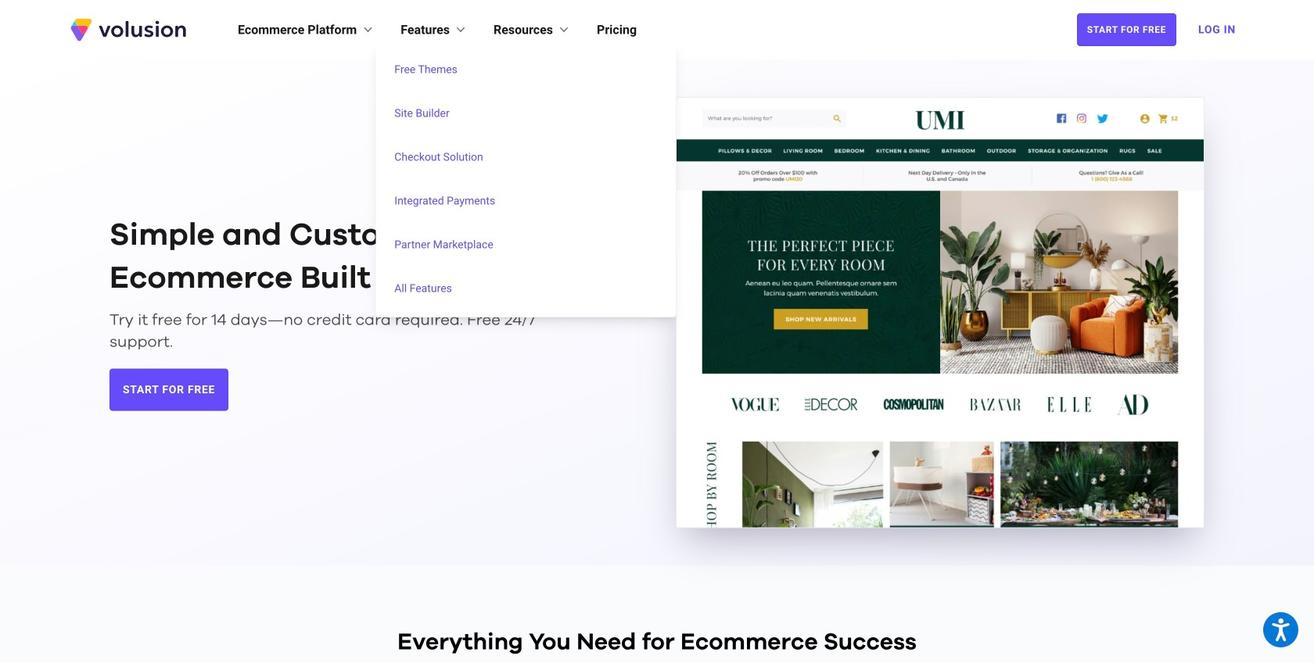 Task type: vqa. For each thing, say whether or not it's contained in the screenshot.
'Amy Smith' link
no



Task type: locate. For each thing, give the bounding box(es) containing it.
open accessibe: accessibility options, statement and help image
[[1273, 619, 1290, 642]]



